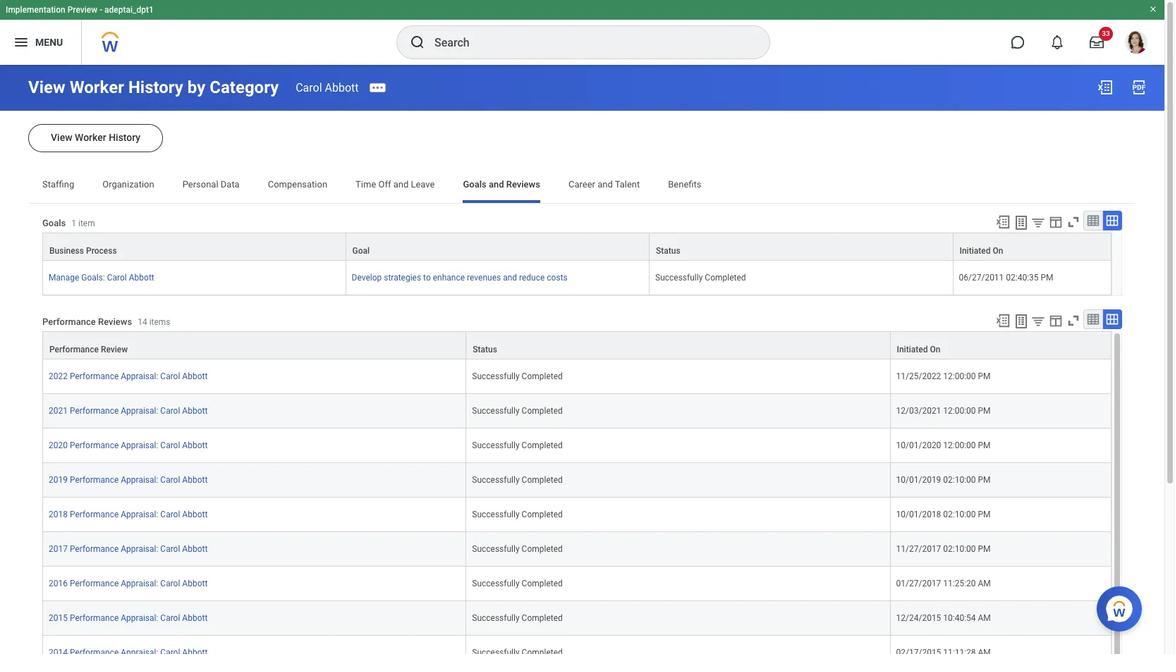 Task type: describe. For each thing, give the bounding box(es) containing it.
2018 performance appraisal: carol abbott link
[[49, 507, 208, 520]]

2015 performance appraisal: carol abbott link
[[49, 611, 208, 624]]

develop strategies to enhance revenues and reduce costs
[[352, 273, 568, 283]]

2021 performance appraisal: carol abbott
[[49, 407, 208, 416]]

reviews inside tab list
[[506, 179, 540, 190]]

fullscreen image
[[1066, 214, 1082, 230]]

0 vertical spatial initiated on button
[[954, 234, 1111, 260]]

and right off
[[393, 179, 409, 190]]

performance up performance review
[[42, 317, 96, 328]]

export to excel image for reviews
[[996, 313, 1011, 329]]

successfully completed element for 2016 performance appraisal: carol abbott
[[472, 577, 563, 589]]

career
[[569, 179, 595, 190]]

implementation preview -   adeptai_dpt1
[[6, 5, 154, 15]]

11:25:20
[[944, 579, 976, 589]]

2020 performance appraisal: carol abbott link
[[49, 438, 208, 451]]

2019
[[49, 476, 68, 486]]

successfully for 2016 performance appraisal: carol abbott
[[472, 579, 520, 589]]

successfully completed element for 2017 performance appraisal: carol abbott
[[472, 542, 563, 555]]

manage
[[49, 273, 79, 283]]

to
[[423, 273, 431, 283]]

row containing business process
[[42, 233, 1112, 261]]

leave
[[411, 179, 435, 190]]

manage goals: carol abbott
[[49, 273, 154, 283]]

career and talent
[[569, 179, 640, 190]]

2016 performance appraisal: carol abbott link
[[49, 577, 208, 589]]

goal
[[352, 246, 370, 256]]

appraisal: for 2021 performance appraisal: carol abbott
[[121, 407, 158, 416]]

preview
[[68, 5, 97, 15]]

select to filter grid data image for reviews
[[1031, 314, 1046, 329]]

abbott for 2019 performance appraisal: carol abbott
[[182, 476, 208, 486]]

2016 performance appraisal: carol abbott
[[49, 579, 208, 589]]

carol for 2019 performance appraisal: carol abbott
[[160, 476, 180, 486]]

performance reviews 14 items
[[42, 317, 170, 328]]

completed for 12/24/2015
[[522, 614, 563, 624]]

11/27/2017
[[896, 545, 941, 555]]

abbott for 2018 performance appraisal: carol abbott
[[182, 510, 208, 520]]

business
[[49, 246, 84, 256]]

status for topmost status popup button
[[656, 246, 681, 256]]

-
[[100, 5, 102, 15]]

toolbar for 1
[[989, 211, 1123, 233]]

10/01/2018 02:10:00 pm
[[896, 510, 991, 520]]

appraisal: for 2022 performance appraisal: carol abbott
[[121, 372, 158, 382]]

abbott for 2015 performance appraisal: carol abbott
[[182, 614, 208, 624]]

0 horizontal spatial on
[[930, 345, 941, 355]]

2018
[[49, 510, 68, 520]]

time
[[356, 179, 376, 190]]

successfully completed for 2020 performance appraisal: carol abbott
[[472, 441, 563, 451]]

performance for 2022
[[70, 372, 119, 382]]

performance for 2021
[[70, 407, 119, 416]]

am for 12/24/2015 10:40:54 am
[[978, 614, 991, 624]]

select to filter grid data image for 1
[[1031, 215, 1046, 230]]

expand table image for reviews
[[1106, 313, 1120, 327]]

implementation
[[6, 5, 65, 15]]

carol for 2016 performance appraisal: carol abbott
[[160, 579, 180, 589]]

review
[[101, 345, 128, 355]]

carol for 2018 performance appraisal: carol abbott
[[160, 510, 180, 520]]

close environment banner image
[[1149, 5, 1158, 13]]

10/01/2019 02:10:00 pm
[[896, 476, 991, 486]]

successfully completed for 2018 performance appraisal: carol abbott
[[472, 510, 563, 520]]

row containing 2015 performance appraisal: carol abbott
[[42, 602, 1112, 637]]

row containing 2016 performance appraisal: carol abbott
[[42, 567, 1112, 602]]

appraisal: for 2019 performance appraisal: carol abbott
[[121, 476, 158, 486]]

organization
[[102, 179, 154, 190]]

goals for goals and reviews
[[463, 179, 487, 190]]

expand table image for 1
[[1106, 214, 1120, 228]]

successfully for 2018 performance appraisal: carol abbott
[[472, 510, 520, 520]]

and up goal 'popup button'
[[489, 179, 504, 190]]

abbott for 2020 performance appraisal: carol abbott
[[182, 441, 208, 451]]

goals 1 item
[[42, 218, 95, 229]]

2022 performance appraisal: carol abbott link
[[49, 369, 208, 382]]

row containing 2018 performance appraisal: carol abbott
[[42, 498, 1112, 533]]

table image for 1
[[1087, 214, 1101, 228]]

2021
[[49, 407, 68, 416]]

14
[[138, 318, 147, 328]]

1
[[71, 219, 76, 229]]

02:40:35
[[1006, 273, 1039, 283]]

appraisal: for 2017 performance appraisal: carol abbott
[[121, 545, 158, 555]]

develop
[[352, 273, 382, 283]]

costs
[[547, 273, 568, 283]]

items
[[149, 318, 170, 328]]

time off and leave
[[356, 179, 435, 190]]

appraisal: for 2016 performance appraisal: carol abbott
[[121, 579, 158, 589]]

manage goals: carol abbott link
[[49, 270, 154, 283]]

talent
[[615, 179, 640, 190]]

2022
[[49, 372, 68, 382]]

notifications large image
[[1051, 35, 1065, 49]]

worker for view worker history
[[75, 132, 106, 143]]

carol for 2022 performance appraisal: carol abbott
[[160, 372, 180, 382]]

status for the bottom status popup button
[[473, 345, 497, 355]]

by
[[188, 78, 206, 97]]

business process
[[49, 246, 117, 256]]

11/25/2022 12:00:00 pm
[[896, 372, 991, 382]]

carol abbott link
[[296, 81, 359, 94]]

successfully completed for 2022 performance appraisal: carol abbott
[[472, 372, 563, 382]]

process
[[86, 246, 117, 256]]

successfully completed for 2019 performance appraisal: carol abbott
[[472, 476, 563, 486]]

goals:
[[81, 273, 105, 283]]

2020
[[49, 441, 68, 451]]

11/27/2017 02:10:00 pm
[[896, 545, 991, 555]]

10/01/2020
[[896, 441, 941, 451]]

row containing manage goals: carol abbott
[[42, 261, 1112, 296]]

view worker history
[[51, 132, 141, 143]]

export to worksheets image for 1
[[1013, 214, 1030, 231]]

2017 performance appraisal: carol abbott
[[49, 545, 208, 555]]

12:00:00 for 11/25/2022
[[944, 372, 976, 382]]

row containing 2020 performance appraisal: carol abbott
[[42, 429, 1112, 464]]

successfully completed element for 2020 performance appraisal: carol abbott
[[472, 438, 563, 451]]

am for 01/27/2017 11:25:20 am
[[978, 579, 991, 589]]

view for view worker history
[[51, 132, 72, 143]]

2016
[[49, 579, 68, 589]]

business process button
[[43, 234, 345, 260]]

completed for 10/01/2019
[[522, 476, 563, 486]]

02:10:00 for 10/01/2018
[[944, 510, 976, 520]]

history for view worker history by category
[[128, 78, 183, 97]]

worker for view worker history by category
[[70, 78, 124, 97]]

33
[[1102, 30, 1110, 37]]

12:00:00 for 12/03/2021
[[944, 407, 976, 416]]

10:40:54
[[944, 614, 976, 624]]

2022 performance appraisal: carol abbott
[[49, 372, 208, 382]]

performance for 2019
[[70, 476, 119, 486]]

menu button
[[0, 20, 81, 65]]

carol for 2020 performance appraisal: carol abbott
[[160, 441, 180, 451]]

goals and reviews
[[463, 179, 540, 190]]

0 vertical spatial status button
[[650, 234, 953, 260]]

row containing 2017 performance appraisal: carol abbott
[[42, 533, 1112, 567]]

successfully for 2022 performance appraisal: carol abbott
[[472, 372, 520, 382]]

01/27/2017 11:25:20 am
[[896, 579, 991, 589]]

row containing 2022 performance appraisal: carol abbott
[[42, 360, 1112, 395]]

successfully completed for 2016 performance appraisal: carol abbott
[[472, 579, 563, 589]]

pm for 10/01/2018 02:10:00 pm
[[978, 510, 991, 520]]

successfully completed for 2017 performance appraisal: carol abbott
[[472, 545, 563, 555]]

Search Workday  search field
[[435, 27, 741, 58]]

carol for 2017 performance appraisal: carol abbott
[[160, 545, 180, 555]]

pm for 10/01/2019 02:10:00 pm
[[978, 476, 991, 486]]

successfully for 2020 performance appraisal: carol abbott
[[472, 441, 520, 451]]

row containing 2019 performance appraisal: carol abbott
[[42, 464, 1112, 498]]

menu banner
[[0, 0, 1165, 65]]

abbott for 2016 performance appraisal: carol abbott
[[182, 579, 208, 589]]



Task type: locate. For each thing, give the bounding box(es) containing it.
6 row from the top
[[42, 429, 1112, 464]]

successfully for 2017 performance appraisal: carol abbott
[[472, 545, 520, 555]]

reviews
[[506, 179, 540, 190], [98, 317, 132, 328]]

3 02:10:00 from the top
[[944, 545, 976, 555]]

carol up 2018 performance appraisal: carol abbott link
[[160, 476, 180, 486]]

12:00:00
[[944, 372, 976, 382], [944, 407, 976, 416], [944, 441, 976, 451]]

staffing
[[42, 179, 74, 190]]

12/24/2015
[[896, 614, 941, 624]]

performance right the 2021 on the bottom left
[[70, 407, 119, 416]]

on up 11/25/2022 12:00:00 pm
[[930, 345, 941, 355]]

data
[[221, 179, 240, 190]]

appraisal: up 2021 performance appraisal: carol abbott link
[[121, 372, 158, 382]]

1 horizontal spatial goals
[[463, 179, 487, 190]]

10/01/2020 12:00:00 pm
[[896, 441, 991, 451]]

pm for 11/27/2017 02:10:00 pm
[[978, 545, 991, 555]]

export to excel image
[[996, 214, 1011, 230], [996, 313, 1011, 329]]

successfully for 2019 performance appraisal: carol abbott
[[472, 476, 520, 486]]

carol abbott
[[296, 81, 359, 94]]

export to worksheets image
[[1013, 214, 1030, 231], [1013, 313, 1030, 330]]

toolbar up '02:40:35'
[[989, 211, 1123, 233]]

5 row from the top
[[42, 395, 1112, 429]]

0 horizontal spatial status
[[473, 345, 497, 355]]

12:00:00 for 10/01/2020
[[944, 441, 976, 451]]

0 horizontal spatial initiated
[[897, 345, 928, 355]]

1 row from the top
[[42, 233, 1112, 261]]

item
[[78, 219, 95, 229]]

0 vertical spatial view
[[28, 78, 65, 97]]

successfully completed for 2021 performance appraisal: carol abbott
[[472, 407, 563, 416]]

carol up 2019 performance appraisal: carol abbott link
[[160, 441, 180, 451]]

select to filter grid data image
[[1031, 215, 1046, 230], [1031, 314, 1046, 329]]

carol up 2017 performance appraisal: carol abbott link
[[160, 510, 180, 520]]

1 vertical spatial select to filter grid data image
[[1031, 314, 1046, 329]]

personal
[[182, 179, 218, 190]]

worker inside button
[[75, 132, 106, 143]]

appraisal: up 2019 performance appraisal: carol abbott link
[[121, 441, 158, 451]]

2019 performance appraisal: carol abbott
[[49, 476, 208, 486]]

performance review
[[49, 345, 128, 355]]

12:00:00 down 11/25/2022 12:00:00 pm
[[944, 407, 976, 416]]

appraisal: down 2016 performance appraisal: carol abbott
[[121, 614, 158, 624]]

history for view worker history
[[109, 132, 141, 143]]

view for view worker history by category
[[28, 78, 65, 97]]

tab list inside view worker history by category main content
[[28, 169, 1137, 203]]

view up 'staffing'
[[51, 132, 72, 143]]

successfully completed for 2015 performance appraisal: carol abbott
[[472, 614, 563, 624]]

appraisal: up 2016 performance appraisal: carol abbott link
[[121, 545, 158, 555]]

tab list
[[28, 169, 1137, 203]]

view worker history button
[[28, 124, 163, 152]]

0 vertical spatial status
[[656, 246, 681, 256]]

tab list containing staffing
[[28, 169, 1137, 203]]

carol for 2015 performance appraisal: carol abbott
[[160, 614, 180, 624]]

1 horizontal spatial initiated
[[960, 246, 991, 256]]

table image right fullscreen icon
[[1087, 313, 1101, 327]]

row containing 2021 performance appraisal: carol abbott
[[42, 395, 1112, 429]]

on up 06/27/2011 02:40:35 pm
[[993, 246, 1004, 256]]

appraisal: up 2017 performance appraisal: carol abbott link
[[121, 510, 158, 520]]

12/03/2021
[[896, 407, 941, 416]]

toolbar down '02:40:35'
[[989, 310, 1123, 332]]

1 vertical spatial expand table image
[[1106, 313, 1120, 327]]

2015 performance appraisal: carol abbott
[[49, 614, 208, 624]]

01/27/2017
[[896, 579, 941, 589]]

select to filter grid data image left click to view/edit grid preferences image
[[1031, 215, 1046, 230]]

view
[[28, 78, 65, 97], [51, 132, 72, 143]]

1 vertical spatial view
[[51, 132, 72, 143]]

02:10:00 for 10/01/2019
[[944, 476, 976, 486]]

and left 'talent'
[[598, 179, 613, 190]]

worker up "view worker history"
[[70, 78, 124, 97]]

1 vertical spatial status
[[473, 345, 497, 355]]

appraisal: up 2020 performance appraisal: carol abbott link
[[121, 407, 158, 416]]

history inside button
[[109, 132, 141, 143]]

1 vertical spatial goals
[[42, 218, 66, 229]]

goals for goals 1 item
[[42, 218, 66, 229]]

pm up 11/27/2017 02:10:00 pm
[[978, 510, 991, 520]]

initiated on up 11/25/2022
[[897, 345, 941, 355]]

7 appraisal: from the top
[[121, 579, 158, 589]]

initiated on button
[[954, 234, 1111, 260], [891, 332, 1111, 359]]

1 vertical spatial table image
[[1087, 313, 1101, 327]]

3 12:00:00 from the top
[[944, 441, 976, 451]]

0 vertical spatial on
[[993, 246, 1004, 256]]

abbott for 2021 performance appraisal: carol abbott
[[182, 407, 208, 416]]

pm up 10/01/2019 02:10:00 pm
[[978, 441, 991, 451]]

2 am from the top
[[978, 614, 991, 624]]

10/01/2019
[[896, 476, 941, 486]]

06/27/2011
[[959, 273, 1004, 283]]

carol right goals:
[[107, 273, 127, 283]]

successfully completed element for 2021 performance appraisal: carol abbott
[[472, 404, 563, 416]]

performance right 2017
[[70, 545, 119, 555]]

1 appraisal: from the top
[[121, 372, 158, 382]]

goals
[[463, 179, 487, 190], [42, 218, 66, 229]]

4 appraisal: from the top
[[121, 476, 158, 486]]

appraisal: for 2020 performance appraisal: carol abbott
[[121, 441, 158, 451]]

appraisal: up 2015 performance appraisal: carol abbott link
[[121, 579, 158, 589]]

personal data
[[182, 179, 240, 190]]

1 horizontal spatial initiated on
[[960, 246, 1004, 256]]

successfully completed element for 2015 performance appraisal: carol abbott
[[472, 611, 563, 624]]

row
[[42, 233, 1112, 261], [42, 261, 1112, 296], [42, 332, 1112, 360], [42, 360, 1112, 395], [42, 395, 1112, 429], [42, 429, 1112, 464], [42, 464, 1112, 498], [42, 498, 1112, 533], [42, 533, 1112, 567], [42, 567, 1112, 602], [42, 602, 1112, 637], [42, 637, 1112, 655]]

11/25/2022
[[896, 372, 941, 382]]

pm up 01/27/2017 11:25:20 am
[[978, 545, 991, 555]]

8 row from the top
[[42, 498, 1112, 533]]

successfully completed element for 2022 performance appraisal: carol abbott
[[472, 369, 563, 382]]

pm up "12/03/2021 12:00:00 pm"
[[978, 372, 991, 382]]

profile logan mcneil image
[[1125, 31, 1148, 56]]

row containing performance review
[[42, 332, 1112, 360]]

goals right leave
[[463, 179, 487, 190]]

completed
[[705, 273, 746, 283], [522, 372, 563, 382], [522, 407, 563, 416], [522, 441, 563, 451], [522, 476, 563, 486], [522, 510, 563, 520], [522, 545, 563, 555], [522, 579, 563, 589], [522, 614, 563, 624]]

1 horizontal spatial status
[[656, 246, 681, 256]]

12:00:00 up "12/03/2021 12:00:00 pm"
[[944, 372, 976, 382]]

02:10:00 up 11/27/2017 02:10:00 pm
[[944, 510, 976, 520]]

performance for 2016
[[70, 579, 119, 589]]

revenues
[[467, 273, 501, 283]]

1 vertical spatial 12:00:00
[[944, 407, 976, 416]]

click to view/edit grid preferences image
[[1048, 214, 1064, 230]]

1 02:10:00 from the top
[[944, 476, 976, 486]]

5 appraisal: from the top
[[121, 510, 158, 520]]

develop strategies to enhance revenues and reduce costs link
[[352, 270, 568, 283]]

completed for 01/27/2017
[[522, 579, 563, 589]]

history left 'by'
[[128, 78, 183, 97]]

10/01/2018
[[896, 510, 941, 520]]

0 vertical spatial reviews
[[506, 179, 540, 190]]

33 button
[[1082, 27, 1113, 58]]

0 vertical spatial goals
[[463, 179, 487, 190]]

1 vertical spatial export to excel image
[[996, 313, 1011, 329]]

worker
[[70, 78, 124, 97], [75, 132, 106, 143]]

menu
[[35, 36, 63, 48]]

pm for 10/01/2020 12:00:00 pm
[[978, 441, 991, 451]]

0 vertical spatial worker
[[70, 78, 124, 97]]

enhance
[[433, 273, 465, 283]]

appraisal:
[[121, 372, 158, 382], [121, 407, 158, 416], [121, 441, 158, 451], [121, 476, 158, 486], [121, 510, 158, 520], [121, 545, 158, 555], [121, 579, 158, 589], [121, 614, 158, 624]]

performance up 2022
[[49, 345, 99, 355]]

status
[[656, 246, 681, 256], [473, 345, 497, 355]]

performance for 2018
[[70, 510, 119, 520]]

0 vertical spatial history
[[128, 78, 183, 97]]

4 row from the top
[[42, 360, 1112, 395]]

click to view/edit grid preferences image
[[1048, 313, 1064, 329]]

performance for 2015
[[70, 614, 119, 624]]

7 row from the top
[[42, 464, 1112, 498]]

completed for 11/27/2017
[[522, 545, 563, 555]]

2 vertical spatial 02:10:00
[[944, 545, 976, 555]]

expand table image right fullscreen icon
[[1106, 313, 1120, 327]]

10 row from the top
[[42, 567, 1112, 602]]

export to excel image for 1
[[996, 214, 1011, 230]]

completed for 11/25/2022
[[522, 372, 563, 382]]

successfully
[[655, 273, 703, 283], [472, 372, 520, 382], [472, 407, 520, 416], [472, 441, 520, 451], [472, 476, 520, 486], [472, 510, 520, 520], [472, 545, 520, 555], [472, 579, 520, 589], [472, 614, 520, 624]]

goals inside tab list
[[463, 179, 487, 190]]

successfully completed element
[[655, 270, 746, 283], [472, 369, 563, 382], [472, 404, 563, 416], [472, 438, 563, 451], [472, 473, 563, 486], [472, 507, 563, 520], [472, 542, 563, 555], [472, 577, 563, 589], [472, 611, 563, 624], [472, 646, 563, 655]]

performance inside "popup button"
[[49, 345, 99, 355]]

initiated
[[960, 246, 991, 256], [897, 345, 928, 355]]

11 row from the top
[[42, 602, 1112, 637]]

2015
[[49, 614, 68, 624]]

02:10:00 down 10/01/2020 12:00:00 pm
[[944, 476, 976, 486]]

inbox large image
[[1090, 35, 1104, 49]]

successfully for 2021 performance appraisal: carol abbott
[[472, 407, 520, 416]]

1 vertical spatial initiated on
[[897, 345, 941, 355]]

goals left 1
[[42, 218, 66, 229]]

benefits
[[668, 179, 702, 190]]

performance for 2017
[[70, 545, 119, 555]]

appraisal: up 2018 performance appraisal: carol abbott link
[[121, 476, 158, 486]]

abbott for 2017 performance appraisal: carol abbott
[[182, 545, 208, 555]]

carol up 2021 performance appraisal: carol abbott link
[[160, 372, 180, 382]]

view worker history by category
[[28, 78, 279, 97]]

and left reduce
[[503, 273, 517, 283]]

expand table image right fullscreen image
[[1106, 214, 1120, 228]]

pm for 06/27/2011 02:40:35 pm
[[1041, 273, 1054, 283]]

2 12:00:00 from the top
[[944, 407, 976, 416]]

pm down 10/01/2020 12:00:00 pm
[[978, 476, 991, 486]]

1 vertical spatial 02:10:00
[[944, 510, 976, 520]]

pm
[[1041, 273, 1054, 283], [978, 372, 991, 382], [978, 407, 991, 416], [978, 441, 991, 451], [978, 476, 991, 486], [978, 510, 991, 520], [978, 545, 991, 555]]

1 vertical spatial am
[[978, 614, 991, 624]]

1 vertical spatial status button
[[467, 332, 890, 359]]

0 vertical spatial initiated on
[[960, 246, 1004, 256]]

performance right the 2019 on the left
[[70, 476, 119, 486]]

2018 performance appraisal: carol abbott
[[49, 510, 208, 520]]

completed for 12/03/2021
[[522, 407, 563, 416]]

1 vertical spatial on
[[930, 345, 941, 355]]

2 row from the top
[[42, 261, 1112, 296]]

successfully for 2015 performance appraisal: carol abbott
[[472, 614, 520, 624]]

initiated on up 06/27/2011
[[960, 246, 1004, 256]]

expand table image
[[1106, 214, 1120, 228], [1106, 313, 1120, 327]]

6 appraisal: from the top
[[121, 545, 158, 555]]

fullscreen image
[[1066, 313, 1082, 329]]

1 12:00:00 from the top
[[944, 372, 976, 382]]

export to excel image down 06/27/2011 02:40:35 pm
[[996, 313, 1011, 329]]

1 am from the top
[[978, 579, 991, 589]]

02:10:00 up 11:25:20
[[944, 545, 976, 555]]

abbott
[[325, 81, 359, 94], [129, 273, 154, 283], [182, 372, 208, 382], [182, 407, 208, 416], [182, 441, 208, 451], [182, 476, 208, 486], [182, 510, 208, 520], [182, 545, 208, 555], [182, 579, 208, 589], [182, 614, 208, 624]]

3 row from the top
[[42, 332, 1112, 360]]

0 vertical spatial select to filter grid data image
[[1031, 215, 1046, 230]]

completed for 10/01/2018
[[522, 510, 563, 520]]

3 appraisal: from the top
[[121, 441, 158, 451]]

table image right fullscreen image
[[1087, 214, 1101, 228]]

export to worksheets image for reviews
[[1013, 313, 1030, 330]]

0 vertical spatial am
[[978, 579, 991, 589]]

06/27/2011 02:40:35 pm
[[959, 273, 1054, 283]]

am right 10:40:54
[[978, 614, 991, 624]]

2020 performance appraisal: carol abbott
[[49, 441, 208, 451]]

1 vertical spatial toolbar
[[989, 310, 1123, 332]]

pm down 11/25/2022 12:00:00 pm
[[978, 407, 991, 416]]

export to worksheets image left click to view/edit grid preferences image
[[1013, 214, 1030, 231]]

12 row from the top
[[42, 637, 1112, 655]]

0 vertical spatial toolbar
[[989, 211, 1123, 233]]

performance right 2015 in the left of the page
[[70, 614, 119, 624]]

1 vertical spatial initiated on button
[[891, 332, 1111, 359]]

1 horizontal spatial reviews
[[506, 179, 540, 190]]

compensation
[[268, 179, 327, 190]]

reviews left 14
[[98, 317, 132, 328]]

2019 performance appraisal: carol abbott link
[[49, 473, 208, 486]]

export to worksheets image left click to view/edit grid preferences icon
[[1013, 313, 1030, 330]]

worker up organization
[[75, 132, 106, 143]]

export to excel image left click to view/edit grid preferences image
[[996, 214, 1011, 230]]

1 vertical spatial reviews
[[98, 317, 132, 328]]

initiated up 11/25/2022
[[897, 345, 928, 355]]

performance down performance review
[[70, 372, 119, 382]]

reduce
[[519, 273, 545, 283]]

0 horizontal spatial reviews
[[98, 317, 132, 328]]

export to excel image
[[1097, 79, 1114, 96]]

0 vertical spatial expand table image
[[1106, 214, 1120, 228]]

0 horizontal spatial initiated on
[[897, 345, 941, 355]]

performance for 2020
[[70, 441, 119, 451]]

on
[[993, 246, 1004, 256], [930, 345, 941, 355]]

table image
[[1087, 214, 1101, 228], [1087, 313, 1101, 327]]

0 vertical spatial 02:10:00
[[944, 476, 976, 486]]

toolbar for reviews
[[989, 310, 1123, 332]]

performance right 2020
[[70, 441, 119, 451]]

2021 performance appraisal: carol abbott link
[[49, 404, 208, 416]]

0 vertical spatial initiated
[[960, 246, 991, 256]]

02:10:00
[[944, 476, 976, 486], [944, 510, 976, 520], [944, 545, 976, 555]]

0 horizontal spatial goals
[[42, 218, 66, 229]]

off
[[379, 179, 391, 190]]

initiated up 06/27/2011
[[960, 246, 991, 256]]

goal button
[[346, 234, 649, 260]]

adeptai_dpt1
[[104, 5, 154, 15]]

history up organization
[[109, 132, 141, 143]]

02:10:00 for 11/27/2017
[[944, 545, 976, 555]]

0 vertical spatial 12:00:00
[[944, 372, 976, 382]]

carol up 2020 performance appraisal: carol abbott link
[[160, 407, 180, 416]]

carol for 2021 performance appraisal: carol abbott
[[160, 407, 180, 416]]

successfully completed element for 2018 performance appraisal: carol abbott
[[472, 507, 563, 520]]

pm for 11/25/2022 12:00:00 pm
[[978, 372, 991, 382]]

am right 11:25:20
[[978, 579, 991, 589]]

initiated for the top initiated on popup button
[[960, 246, 991, 256]]

pm right '02:40:35'
[[1041, 273, 1054, 283]]

2 vertical spatial 12:00:00
[[944, 441, 976, 451]]

12/24/2015 10:40:54 am
[[896, 614, 991, 624]]

performance right the 2016
[[70, 579, 119, 589]]

carol down 2016 performance appraisal: carol abbott
[[160, 614, 180, 624]]

successfully completed element for 2019 performance appraisal: carol abbott
[[472, 473, 563, 486]]

1 vertical spatial export to worksheets image
[[1013, 313, 1030, 330]]

justify image
[[13, 34, 30, 51]]

carol up 2016 performance appraisal: carol abbott link
[[160, 545, 180, 555]]

view down menu
[[28, 78, 65, 97]]

pm for 12/03/2021 12:00:00 pm
[[978, 407, 991, 416]]

12/03/2021 12:00:00 pm
[[896, 407, 991, 416]]

2 appraisal: from the top
[[121, 407, 158, 416]]

reviews left career
[[506, 179, 540, 190]]

2017
[[49, 545, 68, 555]]

view worker history by category main content
[[0, 65, 1165, 655]]

appraisal: for 2015 performance appraisal: carol abbott
[[121, 614, 158, 624]]

1 vertical spatial worker
[[75, 132, 106, 143]]

abbott for 2022 performance appraisal: carol abbott
[[182, 372, 208, 382]]

0 vertical spatial table image
[[1087, 214, 1101, 228]]

9 row from the top
[[42, 533, 1112, 567]]

carol up 2015 performance appraisal: carol abbott link
[[160, 579, 180, 589]]

search image
[[409, 34, 426, 51]]

0 vertical spatial export to worksheets image
[[1013, 214, 1030, 231]]

0 vertical spatial export to excel image
[[996, 214, 1011, 230]]

performance review button
[[43, 332, 466, 359]]

2 02:10:00 from the top
[[944, 510, 976, 520]]

toolbar
[[989, 211, 1123, 233], [989, 310, 1123, 332]]

appraisal: for 2018 performance appraisal: carol abbott
[[121, 510, 158, 520]]

8 appraisal: from the top
[[121, 614, 158, 624]]

1 vertical spatial history
[[109, 132, 141, 143]]

1 vertical spatial initiated
[[897, 345, 928, 355]]

initiated on button up '02:40:35'
[[954, 234, 1111, 260]]

and
[[393, 179, 409, 190], [489, 179, 504, 190], [598, 179, 613, 190], [503, 273, 517, 283]]

view printable version (pdf) image
[[1131, 79, 1148, 96]]

strategies
[[384, 273, 421, 283]]

1 horizontal spatial on
[[993, 246, 1004, 256]]

category
[[210, 78, 279, 97]]

initiated on
[[960, 246, 1004, 256], [897, 345, 941, 355]]

initiated for the bottommost initiated on popup button
[[897, 345, 928, 355]]

carol right category
[[296, 81, 322, 94]]

12:00:00 up 10/01/2019 02:10:00 pm
[[944, 441, 976, 451]]

view inside button
[[51, 132, 72, 143]]

completed for 10/01/2020
[[522, 441, 563, 451]]

initiated on button down click to view/edit grid preferences icon
[[891, 332, 1111, 359]]

select to filter grid data image left click to view/edit grid preferences icon
[[1031, 314, 1046, 329]]

table image for reviews
[[1087, 313, 1101, 327]]

performance right 2018
[[70, 510, 119, 520]]



Task type: vqa. For each thing, say whether or not it's contained in the screenshot.
topmost fullscreen icon
yes



